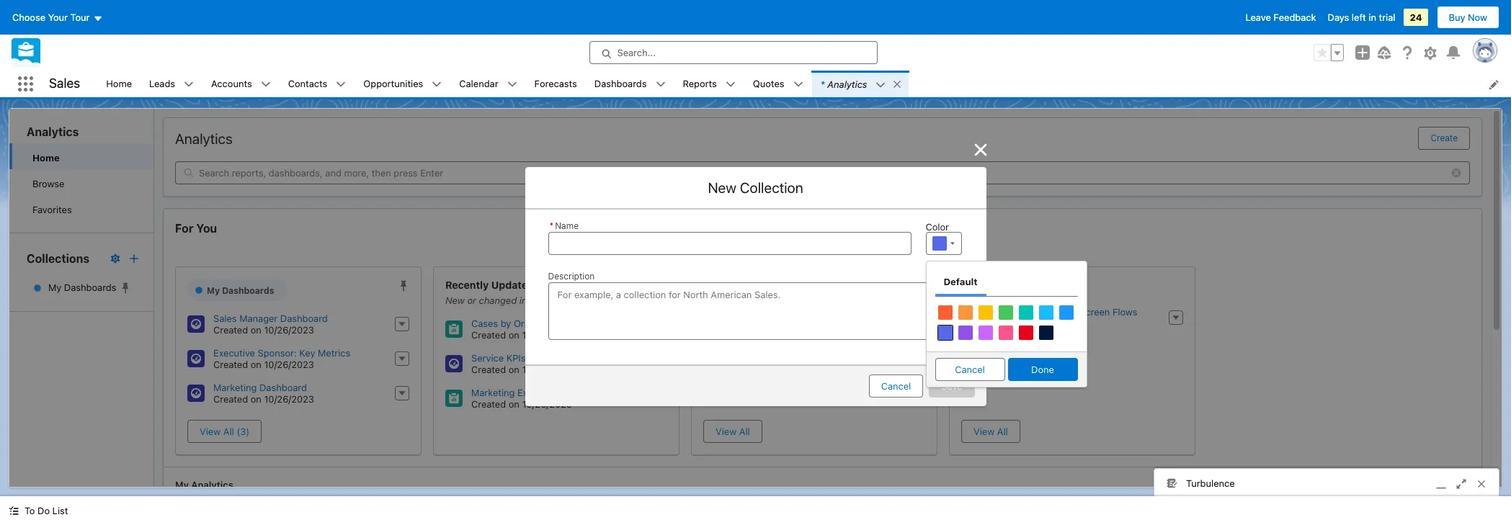 Task type: locate. For each thing, give the bounding box(es) containing it.
4 text default image from the left
[[507, 79, 517, 90]]

quotes link
[[744, 71, 793, 97]]

opportunities
[[363, 78, 423, 89]]

text default image right contacts
[[336, 79, 346, 90]]

1 text default image from the left
[[184, 79, 194, 90]]

text default image inside contacts list item
[[336, 79, 346, 90]]

text default image inside quotes list item
[[793, 79, 803, 90]]

6 text default image from the left
[[793, 79, 803, 90]]

text default image inside the calendar list item
[[507, 79, 517, 90]]

home link
[[97, 71, 141, 97]]

choose
[[12, 12, 45, 23]]

text default image
[[184, 79, 194, 90], [336, 79, 346, 90], [432, 79, 442, 90], [507, 79, 517, 90], [655, 79, 665, 90], [793, 79, 803, 90]]

reports list item
[[674, 71, 744, 97]]

* analytics
[[820, 78, 867, 90]]

opportunities link
[[355, 71, 432, 97]]

accounts link
[[203, 71, 261, 97]]

text default image for contacts
[[336, 79, 346, 90]]

text default image for reports
[[725, 79, 736, 90]]

list containing home
[[97, 71, 1511, 97]]

quotes
[[753, 78, 784, 89]]

text default image inside accounts list item
[[261, 79, 271, 90]]

text default image for accounts
[[261, 79, 271, 90]]

text default image left reports link
[[655, 79, 665, 90]]

text default image inside leads list item
[[184, 79, 194, 90]]

accounts
[[211, 78, 252, 89]]

to
[[24, 505, 35, 517]]

text default image right leads
[[184, 79, 194, 90]]

2 text default image from the left
[[336, 79, 346, 90]]

leave feedback
[[1246, 12, 1316, 23]]

choose your tour button
[[12, 6, 103, 29]]

trial
[[1379, 12, 1395, 23]]

opportunities list item
[[355, 71, 451, 97]]

dashboards list item
[[586, 71, 674, 97]]

text default image inside reports list item
[[725, 79, 736, 90]]

reports
[[683, 78, 717, 89]]

text default image for leads
[[184, 79, 194, 90]]

text default image for *
[[876, 80, 886, 90]]

leave
[[1246, 12, 1271, 23]]

text default image left *
[[793, 79, 803, 90]]

text default image for dashboards
[[655, 79, 665, 90]]

now
[[1468, 12, 1487, 23]]

text default image for opportunities
[[432, 79, 442, 90]]

5 text default image from the left
[[655, 79, 665, 90]]

to do list
[[24, 505, 68, 517]]

text default image inside dashboards list item
[[655, 79, 665, 90]]

turbulence
[[1186, 477, 1235, 489]]

3 text default image from the left
[[432, 79, 442, 90]]

list item
[[812, 71, 909, 97]]

leads link
[[141, 71, 184, 97]]

dashboards link
[[586, 71, 655, 97]]

list
[[97, 71, 1511, 97]]

home
[[106, 78, 132, 89]]

group
[[1314, 44, 1344, 61]]

accounts list item
[[203, 71, 279, 97]]

analytics
[[828, 78, 867, 90]]

text default image
[[892, 79, 902, 89], [261, 79, 271, 90], [725, 79, 736, 90], [876, 80, 886, 90], [9, 506, 19, 516]]

search...
[[617, 47, 656, 58]]

text default image left calendar link
[[432, 79, 442, 90]]

text default image inside 'opportunities' 'list item'
[[432, 79, 442, 90]]

calendar link
[[451, 71, 507, 97]]

choose your tour
[[12, 12, 90, 23]]

text default image inside the to do list 'button'
[[9, 506, 19, 516]]

text default image right calendar
[[507, 79, 517, 90]]



Task type: describe. For each thing, give the bounding box(es) containing it.
list
[[52, 505, 68, 517]]

buy now button
[[1436, 6, 1500, 29]]

feedback
[[1274, 12, 1316, 23]]

dashboards
[[594, 78, 647, 89]]

tour
[[70, 12, 90, 23]]

contacts list item
[[279, 71, 355, 97]]

24
[[1410, 12, 1422, 23]]

contacts
[[288, 78, 327, 89]]

forecasts link
[[526, 71, 586, 97]]

quotes list item
[[744, 71, 812, 97]]

days left in trial
[[1328, 12, 1395, 23]]

reports link
[[674, 71, 725, 97]]

your
[[48, 12, 68, 23]]

text default image for quotes
[[793, 79, 803, 90]]

leave feedback link
[[1246, 12, 1316, 23]]

text default image for calendar
[[507, 79, 517, 90]]

*
[[820, 78, 825, 90]]

contacts link
[[279, 71, 336, 97]]

leads list item
[[141, 71, 203, 97]]

calendar list item
[[451, 71, 526, 97]]

to do list button
[[0, 496, 77, 525]]

buy now
[[1449, 12, 1487, 23]]

search... button
[[589, 41, 877, 64]]

sales
[[49, 76, 80, 91]]

left
[[1352, 12, 1366, 23]]

do
[[38, 505, 50, 517]]

leads
[[149, 78, 175, 89]]

buy
[[1449, 12, 1465, 23]]

days
[[1328, 12, 1349, 23]]

forecasts
[[534, 78, 577, 89]]

list item containing *
[[812, 71, 909, 97]]

calendar
[[459, 78, 498, 89]]

in
[[1369, 12, 1376, 23]]



Task type: vqa. For each thing, say whether or not it's contained in the screenshot.
the Accounts link
yes



